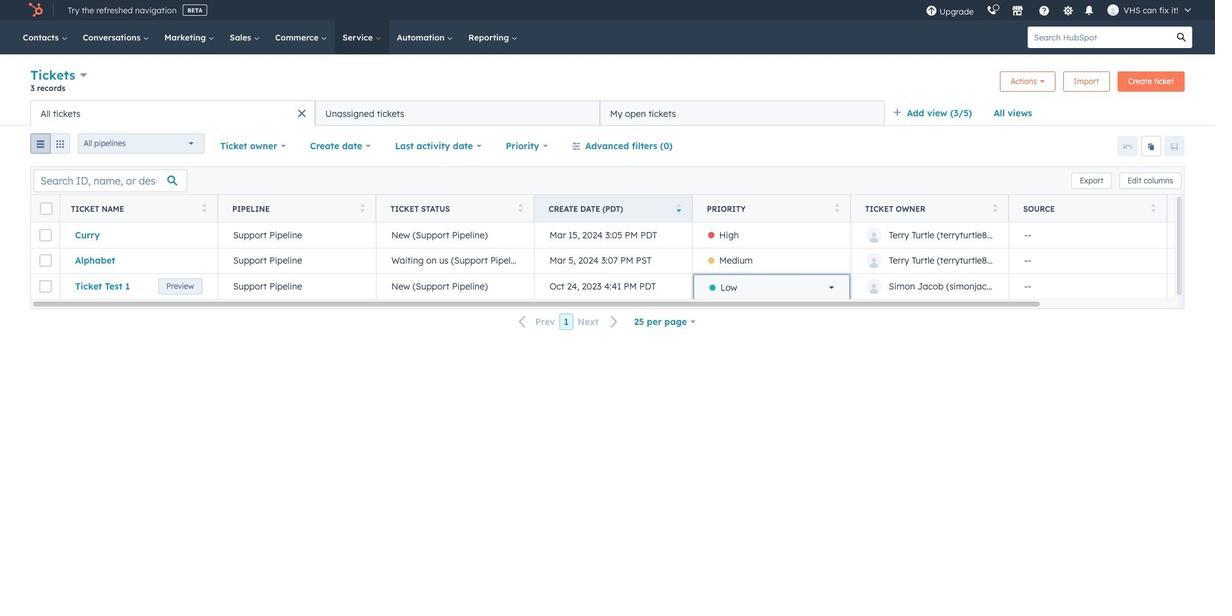 Task type: locate. For each thing, give the bounding box(es) containing it.
banner
[[30, 66, 1185, 101]]

press to sort. element
[[202, 204, 206, 214], [360, 204, 365, 214], [518, 204, 523, 214], [835, 204, 840, 214], [993, 204, 998, 214], [1151, 204, 1156, 214]]

group
[[30, 134, 70, 159]]

press to sort. image
[[202, 204, 206, 212], [360, 204, 365, 212], [835, 204, 840, 212]]

0 horizontal spatial press to sort. image
[[202, 204, 206, 212]]

1 horizontal spatial press to sort. image
[[360, 204, 365, 212]]

5 press to sort. element from the left
[[993, 204, 998, 214]]

2 horizontal spatial press to sort. image
[[835, 204, 840, 212]]

menu
[[920, 0, 1200, 20]]

descending sort. press to sort ascending. image
[[676, 204, 681, 212]]

0 horizontal spatial press to sort. image
[[518, 204, 523, 212]]

2 horizontal spatial press to sort. image
[[1151, 204, 1156, 212]]

1 horizontal spatial press to sort. image
[[993, 204, 998, 212]]

4 press to sort. element from the left
[[835, 204, 840, 214]]

2 press to sort. image from the left
[[360, 204, 365, 212]]

press to sort. image
[[518, 204, 523, 212], [993, 204, 998, 212], [1151, 204, 1156, 212]]

3 press to sort. image from the left
[[835, 204, 840, 212]]



Task type: vqa. For each thing, say whether or not it's contained in the screenshot.
menu on the top right of page
yes



Task type: describe. For each thing, give the bounding box(es) containing it.
6 press to sort. element from the left
[[1151, 204, 1156, 214]]

1 press to sort. image from the left
[[202, 204, 206, 212]]

Search ID, name, or description search field
[[34, 169, 187, 192]]

2 press to sort. element from the left
[[360, 204, 365, 214]]

descending sort. press to sort ascending. element
[[676, 204, 681, 214]]

3 press to sort. element from the left
[[518, 204, 523, 214]]

2 press to sort. image from the left
[[993, 204, 998, 212]]

1 press to sort. element from the left
[[202, 204, 206, 214]]

3 press to sort. image from the left
[[1151, 204, 1156, 212]]

1 press to sort. image from the left
[[518, 204, 523, 212]]

Search HubSpot search field
[[1028, 27, 1171, 48]]

marketplaces image
[[1012, 6, 1023, 17]]

pagination navigation
[[511, 314, 626, 330]]

jer mill image
[[1108, 4, 1119, 16]]



